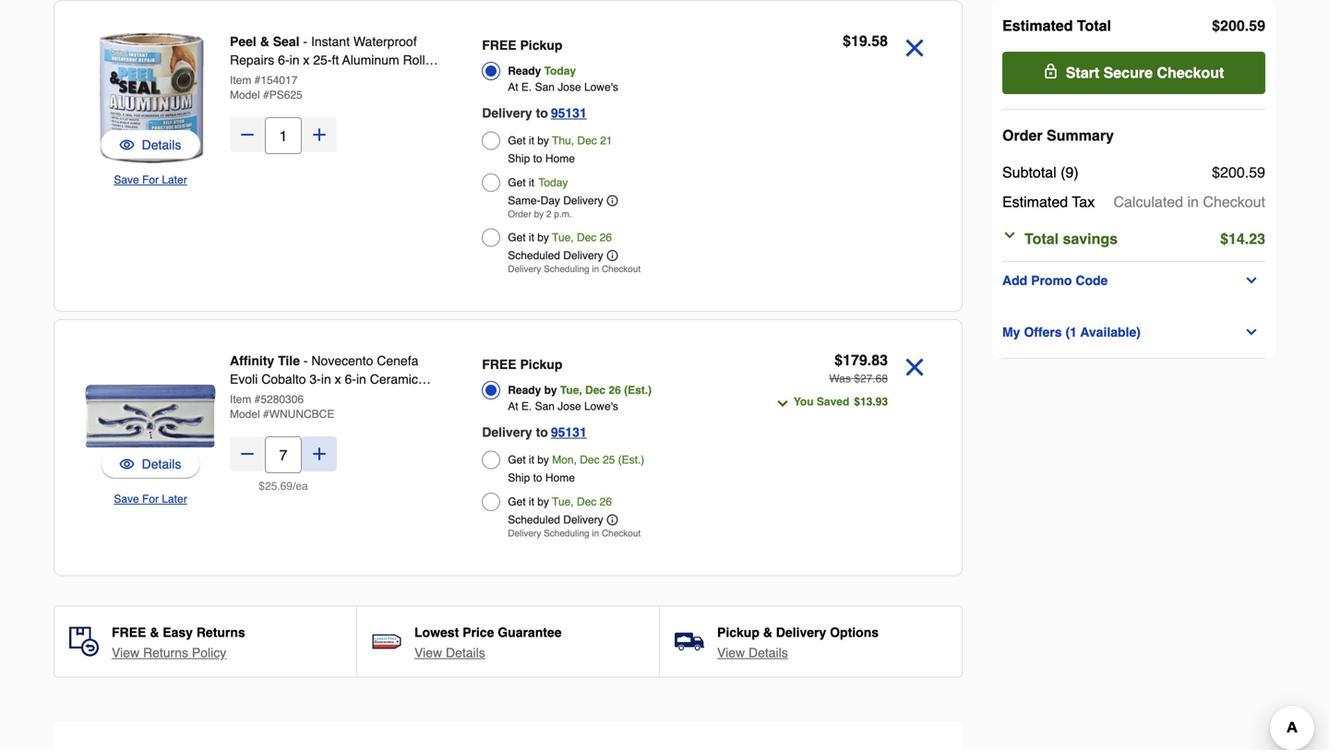 Task type: vqa. For each thing, say whether or not it's contained in the screenshot.
95131
yes



Task type: describe. For each thing, give the bounding box(es) containing it.
$ up calculated in checkout
[[1213, 164, 1221, 181]]

(1
[[1066, 325, 1078, 340]]

model for flashing
[[230, 89, 260, 102]]

to up get it by mon, dec 25 (est.)
[[536, 425, 548, 440]]

1 horizontal spatial total
[[1078, 17, 1112, 34]]

chevron down image for add promo code
[[1245, 273, 1260, 288]]

subtotal
[[1003, 164, 1057, 181]]

item #154017 model #ps625
[[230, 74, 303, 102]]

peel
[[230, 34, 257, 49]]

1 scheduled delivery from the top
[[508, 249, 604, 262]]

0 vertical spatial 26
[[600, 231, 612, 244]]

2 scheduling from the top
[[544, 529, 590, 539]]

0 horizontal spatial total
[[1025, 230, 1059, 248]]

2 vertical spatial tue,
[[552, 496, 574, 509]]

price
[[463, 626, 494, 641]]

free pickup for roll
[[482, 38, 563, 53]]

save for later button for flashing
[[114, 171, 187, 189]]

free & easy returns view returns policy
[[112, 626, 245, 661]]

$ 200 . 59 for (9)
[[1213, 164, 1266, 181]]

93
[[876, 396, 888, 409]]

option group for instant waterproof repairs 6-in x 25-ft aluminum roll flashing
[[482, 32, 739, 280]]

to up get it by thu, dec 21
[[536, 106, 548, 121]]

$ right "saved"
[[855, 396, 861, 409]]

by left mon,
[[538, 454, 549, 467]]

minus image for plus image
[[238, 126, 257, 144]]

order by 2 p.m.
[[508, 209, 572, 220]]

ready for ceramic
[[508, 384, 541, 397]]

quickview image
[[120, 455, 134, 474]]

$ 25 . 69 /ea
[[259, 480, 308, 493]]

x inside instant waterproof repairs 6-in x 25-ft aluminum roll flashing
[[303, 53, 310, 67]]

0 vertical spatial today
[[545, 65, 576, 78]]

my
[[1003, 325, 1021, 340]]

day
[[541, 194, 561, 207]]

in down get it by mon, dec 25 (est.)
[[592, 529, 600, 539]]

ship for novecento cenefa evoli cobalto 3-in x 6-in ceramic bullnose tile (0.1-sq. ft/ piece)
[[508, 472, 530, 485]]

0 vertical spatial tue,
[[552, 231, 574, 244]]

95131 for novecento cenefa evoli cobalto 3-in x 6-in ceramic bullnose tile (0.1-sq. ft/ piece)
[[551, 425, 587, 440]]

total savings
[[1025, 230, 1119, 248]]

free inside "free & easy returns view returns policy"
[[112, 626, 146, 641]]

save for later button for bullnose
[[114, 490, 187, 509]]

0 horizontal spatial 25
[[265, 480, 277, 493]]

lowest price guarantee view details
[[415, 626, 562, 661]]

95131 button for instant waterproof repairs 6-in x 25-ft aluminum roll flashing
[[551, 102, 587, 124]]

options
[[830, 626, 879, 641]]

view details link for details
[[415, 644, 486, 663]]

save for bullnose
[[114, 493, 139, 506]]

you saved $ 13 . 93
[[794, 396, 888, 409]]

0 vertical spatial (est.)
[[624, 384, 652, 397]]

available)
[[1081, 325, 1141, 340]]

piece)
[[369, 391, 405, 405]]

$ left 23
[[1221, 230, 1229, 248]]

you
[[794, 396, 814, 409]]

ship to home for novecento cenefa evoli cobalto 3-in x 6-in ceramic bullnose tile (0.1-sq. ft/ piece)
[[508, 472, 575, 485]]

by up mon,
[[545, 384, 557, 397]]

remove item image for instant waterproof repairs 6-in x 25-ft aluminum roll flashing
[[900, 32, 931, 64]]

58
[[872, 32, 888, 49]]

21
[[600, 134, 613, 147]]

add promo code link
[[1003, 270, 1266, 292]]

waterproof
[[354, 34, 417, 49]]

stepper number input field with increment and decrement buttons number field for minus icon associated with plus image
[[265, 117, 302, 154]]

pickup & delivery options view details
[[718, 626, 879, 661]]

1 delivery scheduling in checkout from the top
[[508, 264, 641, 275]]

to down get it by mon, dec 25 (est.)
[[533, 472, 543, 485]]

roll
[[403, 53, 425, 67]]

1 vertical spatial (est.)
[[618, 454, 645, 467]]

home for instant waterproof repairs 6-in x 25-ft aluminum roll flashing
[[546, 152, 575, 165]]

95131 for instant waterproof repairs 6-in x 25-ft aluminum roll flashing
[[551, 106, 587, 121]]

subtotal (9)
[[1003, 164, 1079, 181]]

95131 button for novecento cenefa evoli cobalto 3-in x 6-in ceramic bullnose tile (0.1-sq. ft/ piece)
[[551, 422, 587, 444]]

$ right was
[[855, 373, 861, 386]]

14
[[1229, 230, 1246, 248]]

2
[[547, 209, 552, 220]]

estimated total
[[1003, 17, 1112, 34]]

add
[[1003, 273, 1028, 288]]

order for order summary
[[1003, 127, 1043, 144]]

item for bullnose
[[230, 393, 252, 406]]

by down get it by mon, dec 25 (est.)
[[538, 496, 549, 509]]

3 it from the top
[[529, 231, 535, 244]]

guarantee
[[498, 626, 562, 641]]

ceramic
[[370, 372, 418, 387]]

0 vertical spatial tile
[[278, 354, 300, 369]]

25-
[[313, 53, 332, 67]]

get it today
[[508, 176, 568, 189]]

$ left 58
[[843, 32, 852, 49]]

69
[[280, 480, 293, 493]]

save for later for novecento cenefa evoli cobalto 3-in x 6-in ceramic bullnose tile (0.1-sq. ft/ piece)
[[114, 493, 187, 506]]

(0.1-
[[307, 391, 333, 405]]

ready for roll
[[508, 65, 541, 78]]

2 info image from the top
[[607, 250, 618, 261]]

x inside novecento cenefa evoli cobalto 3-in x 6-in ceramic bullnose tile (0.1-sq. ft/ piece)
[[335, 372, 341, 387]]

delivery to 95131 for novecento cenefa evoli cobalto 3-in x 6-in ceramic bullnose tile (0.1-sq. ft/ piece)
[[482, 425, 587, 440]]

19
[[852, 32, 868, 49]]

chevron down image for my offers (1 available)
[[1245, 325, 1260, 340]]

stepper number input field with increment and decrement buttons number field for minus icon corresponding to plus icon at bottom left
[[265, 437, 302, 474]]

sq.
[[333, 391, 351, 405]]

59 for estimated total
[[1250, 17, 1266, 34]]

#5280306
[[255, 393, 304, 406]]

was
[[830, 373, 851, 386]]

start secure checkout button
[[1003, 52, 1266, 94]]

savings
[[1063, 230, 1119, 248]]

summary
[[1047, 127, 1115, 144]]

200 for estimated total
[[1221, 17, 1246, 34]]

view for pickup & delivery options view details
[[718, 646, 745, 661]]

remove item image for novecento cenefa evoli cobalto 3-in x 6-in ceramic bullnose tile (0.1-sq. ft/ piece)
[[900, 352, 931, 383]]

in right calculated
[[1188, 193, 1200, 211]]

ship to home for instant waterproof repairs 6-in x 25-ft aluminum roll flashing
[[508, 152, 575, 165]]

checkout inside "button"
[[1158, 64, 1225, 81]]

27
[[861, 373, 873, 386]]

secure
[[1104, 64, 1154, 81]]

promo
[[1032, 273, 1073, 288]]

estimated tax
[[1003, 193, 1096, 211]]

dec up get it by mon, dec 25 (est.)
[[586, 384, 606, 397]]

ready today
[[508, 65, 576, 78]]

$ 14 . 23
[[1221, 230, 1266, 248]]

info image for novecento cenefa evoli cobalto 3-in x 6-in ceramic bullnose tile (0.1-sq. ft/ piece)
[[607, 515, 618, 526]]

#ps625
[[263, 89, 303, 102]]

2 get it by tue, dec 26 from the top
[[508, 496, 612, 509]]

details inside lowest price guarantee view details
[[446, 646, 486, 661]]

add promo code
[[1003, 273, 1109, 288]]

start secure checkout
[[1066, 64, 1225, 81]]

1 - from the top
[[303, 34, 308, 49]]

dec right mon,
[[580, 454, 600, 467]]

$ left 69
[[259, 480, 265, 493]]

calculated in checkout
[[1114, 193, 1266, 211]]

code
[[1076, 273, 1109, 288]]

start
[[1066, 64, 1100, 81]]

tile inside novecento cenefa evoli cobalto 3-in x 6-in ceramic bullnose tile (0.1-sq. ft/ piece)
[[283, 391, 303, 405]]

saved
[[817, 396, 850, 409]]

aluminum
[[342, 53, 400, 67]]

minus image for plus icon at bottom left
[[238, 445, 257, 464]]

pickup inside pickup & delivery options view details
[[718, 626, 760, 641]]

bullnose
[[230, 391, 280, 405]]

ready by tue, dec 26 (est.)
[[508, 384, 652, 397]]

offers
[[1025, 325, 1063, 340]]

p.m.
[[554, 209, 572, 220]]

dec down same-day delivery
[[577, 231, 597, 244]]

save for flashing
[[114, 174, 139, 187]]

83
[[872, 352, 888, 369]]

peel & seal -
[[230, 34, 311, 49]]

3 get from the top
[[508, 231, 526, 244]]

instant waterproof repairs 6-in x 25-ft aluminum roll flashing
[[230, 34, 425, 86]]

delivery to 95131 for instant waterproof repairs 6-in x 25-ft aluminum roll flashing
[[482, 106, 587, 121]]

(9)
[[1061, 164, 1079, 181]]

1 scheduling from the top
[[544, 264, 590, 275]]

200 for subtotal (9)
[[1221, 164, 1246, 181]]

mon,
[[553, 454, 577, 467]]

$ 200 . 59 for total
[[1213, 17, 1266, 34]]

jose for instant waterproof repairs 6-in x 25-ft aluminum roll flashing
[[558, 81, 582, 94]]

tax
[[1073, 193, 1096, 211]]

1 get from the top
[[508, 134, 526, 147]]

view details link for view
[[718, 644, 789, 663]]

san for novecento cenefa evoli cobalto 3-in x 6-in ceramic bullnose tile (0.1-sq. ft/ piece)
[[535, 400, 555, 413]]

13
[[861, 396, 873, 409]]

2 get from the top
[[508, 176, 526, 189]]

1 vertical spatial today
[[539, 176, 568, 189]]

0 horizontal spatial returns
[[143, 646, 188, 661]]

evoli
[[230, 372, 258, 387]]

novecento cenefa evoli cobalto 3-in x 6-in ceramic bullnose tile (0.1-sq. ft/ piece)
[[230, 354, 419, 405]]

$ 19 . 58
[[843, 32, 888, 49]]

same-
[[508, 194, 541, 207]]

2 scheduled from the top
[[508, 514, 561, 527]]

save for later for instant waterproof repairs 6-in x 25-ft aluminum roll flashing
[[114, 174, 187, 187]]

1 vertical spatial 26
[[609, 384, 621, 397]]

5 get from the top
[[508, 496, 526, 509]]



Task type: locate. For each thing, give the bounding box(es) containing it.
1 vertical spatial chevron down image
[[776, 397, 790, 411]]

2 - from the top
[[304, 354, 308, 369]]

later for instant waterproof repairs 6-in x 25-ft aluminum roll flashing
[[162, 174, 187, 187]]

1 vertical spatial 6-
[[345, 372, 356, 387]]

0 vertical spatial jose
[[558, 81, 582, 94]]

my offers (1 available) link
[[1003, 321, 1266, 344]]

1 free pickup from the top
[[482, 38, 563, 53]]

2 e. from the top
[[522, 400, 532, 413]]

1 info image from the top
[[607, 195, 618, 206]]

2 it from the top
[[529, 176, 535, 189]]

ft/
[[354, 391, 365, 405]]

23
[[1250, 230, 1266, 248]]

1 ship to home from the top
[[508, 152, 575, 165]]

59 for subtotal (9)
[[1250, 164, 1266, 181]]

1 for from the top
[[142, 174, 159, 187]]

jose down ready by tue, dec 26 (est.)
[[558, 400, 582, 413]]

info image
[[607, 195, 618, 206], [607, 250, 618, 261], [607, 515, 618, 526]]

jose
[[558, 81, 582, 94], [558, 400, 582, 413]]

get down order by 2 p.m.
[[508, 231, 526, 244]]

e. for instant waterproof repairs 6-in x 25-ft aluminum roll flashing
[[522, 81, 532, 94]]

for
[[142, 174, 159, 187], [142, 493, 159, 506]]

1 vertical spatial save for later
[[114, 493, 187, 506]]

for for bullnose
[[142, 493, 159, 506]]

save down quickview image
[[114, 493, 139, 506]]

1 ship from the top
[[508, 152, 530, 165]]

1 vertical spatial delivery to 95131
[[482, 425, 587, 440]]

2 delivery scheduling in checkout from the top
[[508, 529, 641, 539]]

1 vertical spatial returns
[[143, 646, 188, 661]]

1 horizontal spatial &
[[260, 34, 270, 49]]

get it by tue, dec 26
[[508, 231, 612, 244], [508, 496, 612, 509]]

0 horizontal spatial 6-
[[278, 53, 290, 67]]

stepper number input field with increment and decrement buttons number field up $ 25 . 69 /ea
[[265, 437, 302, 474]]

1 at from the top
[[508, 81, 519, 94]]

free
[[482, 38, 517, 53], [482, 357, 517, 372], [112, 626, 146, 641]]

0 vertical spatial 95131
[[551, 106, 587, 121]]

later for novecento cenefa evoli cobalto 3-in x 6-in ceramic bullnose tile (0.1-sq. ft/ piece)
[[162, 493, 187, 506]]

1 vertical spatial item
[[230, 393, 252, 406]]

2 save from the top
[[114, 493, 139, 506]]

today up same-day delivery
[[539, 176, 568, 189]]

model for bullnose
[[230, 408, 260, 421]]

home for novecento cenefa evoli cobalto 3-in x 6-in ceramic bullnose tile (0.1-sq. ft/ piece)
[[546, 472, 575, 485]]

1 vertical spatial minus image
[[238, 445, 257, 464]]

0 vertical spatial info image
[[607, 195, 618, 206]]

1 vertical spatial save for later button
[[114, 490, 187, 509]]

4 get from the top
[[508, 454, 526, 467]]

0 vertical spatial 200
[[1221, 17, 1246, 34]]

1 save for later from the top
[[114, 174, 187, 187]]

$ up start secure checkout
[[1213, 17, 1221, 34]]

same-day delivery
[[508, 194, 604, 207]]

26 down get it by mon, dec 25 (est.)
[[600, 496, 612, 509]]

25 left 69
[[265, 480, 277, 493]]

1 item from the top
[[230, 74, 252, 87]]

1 vertical spatial lowe's
[[585, 400, 619, 413]]

3 info image from the top
[[607, 515, 618, 526]]

dec down get it by mon, dec 25 (est.)
[[577, 496, 597, 509]]

1 vertical spatial later
[[162, 493, 187, 506]]

in up ft/
[[356, 372, 367, 387]]

1 vertical spatial 200
[[1221, 164, 1246, 181]]

95131 button up mon,
[[551, 422, 587, 444]]

returns
[[197, 626, 245, 641], [143, 646, 188, 661]]

0 vertical spatial order
[[1003, 127, 1043, 144]]

lowe's for instant waterproof repairs 6-in x 25-ft aluminum roll flashing
[[585, 81, 619, 94]]

0 vertical spatial ship to home
[[508, 152, 575, 165]]

26 up get it by mon, dec 25 (est.)
[[609, 384, 621, 397]]

0 horizontal spatial view details link
[[415, 644, 486, 663]]

200
[[1221, 17, 1246, 34], [1221, 164, 1246, 181]]

(est.)
[[624, 384, 652, 397], [618, 454, 645, 467]]

0 vertical spatial returns
[[197, 626, 245, 641]]

1 delivery to 95131 from the top
[[482, 106, 587, 121]]

1 at e. san jose lowe's from the top
[[508, 81, 619, 94]]

by down order by 2 p.m.
[[538, 231, 549, 244]]

1 $ 200 . 59 from the top
[[1213, 17, 1266, 34]]

estimated up secure icon
[[1003, 17, 1074, 34]]

view
[[112, 646, 140, 661], [415, 646, 442, 661], [718, 646, 745, 661]]

0 horizontal spatial x
[[303, 53, 310, 67]]

save down quickview icon
[[114, 174, 139, 187]]

0 vertical spatial e.
[[522, 81, 532, 94]]

2 lowe's from the top
[[585, 400, 619, 413]]

ship down get it by mon, dec 25 (est.)
[[508, 472, 530, 485]]

2 ready from the top
[[508, 384, 541, 397]]

1 vertical spatial scheduling
[[544, 529, 590, 539]]

model inside item #154017 model #ps625
[[230, 89, 260, 102]]

1 vertical spatial jose
[[558, 400, 582, 413]]

0 vertical spatial minus image
[[238, 126, 257, 144]]

get left the thu,
[[508, 134, 526, 147]]

scheduled
[[508, 249, 561, 262], [508, 514, 561, 527]]

instant waterproof repairs 6-in x 25-ft aluminum roll flashing image
[[84, 30, 217, 163]]

0 vertical spatial save for later
[[114, 174, 187, 187]]

lowe's up 21
[[585, 81, 619, 94]]

stepper number input field with increment and decrement buttons number field left plus image
[[265, 117, 302, 154]]

$ 200 . 59
[[1213, 17, 1266, 34], [1213, 164, 1266, 181]]

1 vertical spatial ship to home
[[508, 472, 575, 485]]

save
[[114, 174, 139, 187], [114, 493, 139, 506]]

today up get it by thu, dec 21
[[545, 65, 576, 78]]

tue, down mon,
[[552, 496, 574, 509]]

tue, up get it by mon, dec 25 (est.)
[[561, 384, 583, 397]]

item down repairs
[[230, 74, 252, 87]]

2 at from the top
[[508, 400, 519, 413]]

policy
[[192, 646, 227, 661]]

0 vertical spatial at
[[508, 81, 519, 94]]

at for instant waterproof repairs 6-in x 25-ft aluminum roll flashing
[[508, 81, 519, 94]]

pickup for roll
[[520, 38, 563, 53]]

1 home from the top
[[546, 152, 575, 165]]

chevron down image left you
[[776, 397, 790, 411]]

1 ready from the top
[[508, 65, 541, 78]]

2 vertical spatial 26
[[600, 496, 612, 509]]

tue, down p.m.
[[552, 231, 574, 244]]

2 item from the top
[[230, 393, 252, 406]]

Stepper number input field with increment and decrement buttons number field
[[265, 117, 302, 154], [265, 437, 302, 474]]

in up (0.1-
[[321, 372, 331, 387]]

free pickup up "ready today"
[[482, 38, 563, 53]]

item inside item #5280306 model #wnuncbce
[[230, 393, 252, 406]]

2 at e. san jose lowe's from the top
[[508, 400, 619, 413]]

option group
[[482, 32, 739, 280], [482, 352, 739, 544]]

6- inside instant waterproof repairs 6-in x 25-ft aluminum roll flashing
[[278, 53, 290, 67]]

remove item image
[[900, 32, 931, 64], [900, 352, 931, 383]]

scheduled delivery
[[508, 249, 604, 262], [508, 514, 604, 527]]

order inside option group
[[508, 209, 532, 220]]

scheduling down mon,
[[544, 529, 590, 539]]

& inside pickup & delivery options view details
[[764, 626, 773, 641]]

1 chevron down image from the top
[[1245, 273, 1260, 288]]

get it by tue, dec 26 down mon,
[[508, 496, 612, 509]]

jose for novecento cenefa evoli cobalto 3-in x 6-in ceramic bullnose tile (0.1-sq. ft/ piece)
[[558, 400, 582, 413]]

san
[[535, 81, 555, 94], [535, 400, 555, 413]]

0 vertical spatial 95131 button
[[551, 102, 587, 124]]

ft
[[332, 53, 339, 67]]

free pickup for ceramic
[[482, 357, 563, 372]]

lowe's for novecento cenefa evoli cobalto 3-in x 6-in ceramic bullnose tile (0.1-sq. ft/ piece)
[[585, 400, 619, 413]]

1 vertical spatial ready
[[508, 384, 541, 397]]

2 model from the top
[[230, 408, 260, 421]]

save for later button down quickview icon
[[114, 171, 187, 189]]

1 vertical spatial e.
[[522, 400, 532, 413]]

1 vertical spatial model
[[230, 408, 260, 421]]

chevron down image
[[1003, 228, 1018, 243], [776, 397, 790, 411]]

3-
[[310, 372, 321, 387]]

affinity tile -
[[230, 354, 312, 369]]

minus image down item #154017 model #ps625
[[238, 126, 257, 144]]

2 scheduled delivery from the top
[[508, 514, 604, 527]]

item down evoli on the left of page
[[230, 393, 252, 406]]

2 save for later button from the top
[[114, 490, 187, 509]]

delivery to 95131 up get it by thu, dec 21
[[482, 106, 587, 121]]

free for ceramic
[[482, 357, 517, 372]]

ship up get it today
[[508, 152, 530, 165]]

1 vertical spatial at e. san jose lowe's
[[508, 400, 619, 413]]

view returns policy link
[[112, 644, 227, 663]]

1 minus image from the top
[[238, 126, 257, 144]]

tile up #wnuncbce
[[283, 391, 303, 405]]

secure image
[[1044, 64, 1059, 79]]

0 horizontal spatial chevron down image
[[776, 397, 790, 411]]

1 vertical spatial for
[[142, 493, 159, 506]]

59
[[1250, 17, 1266, 34], [1250, 164, 1266, 181]]

1 vertical spatial order
[[508, 209, 532, 220]]

$ 179 . 83 was $ 27 . 68
[[830, 352, 888, 386]]

view inside "free & easy returns view returns policy"
[[112, 646, 140, 661]]

x
[[303, 53, 310, 67], [335, 372, 341, 387]]

at e. san jose lowe's for instant waterproof repairs 6-in x 25-ft aluminum roll flashing
[[508, 81, 619, 94]]

for down the instant waterproof repairs 6-in x 25-ft aluminum roll flashing image
[[142, 174, 159, 187]]

- up cobalto
[[304, 354, 308, 369]]

lowe's down ready by tue, dec 26 (est.)
[[585, 400, 619, 413]]

1 save from the top
[[114, 174, 139, 187]]

179
[[843, 352, 868, 369]]

&
[[260, 34, 270, 49], [150, 626, 159, 641], [764, 626, 773, 641]]

minus image down bullnose
[[238, 445, 257, 464]]

95131
[[551, 106, 587, 121], [551, 425, 587, 440]]

affinity
[[230, 354, 275, 369]]

2 59 from the top
[[1250, 164, 1266, 181]]

in down same-day delivery
[[592, 264, 600, 275]]

1 horizontal spatial order
[[1003, 127, 1043, 144]]

0 vertical spatial total
[[1078, 17, 1112, 34]]

2 stepper number input field with increment and decrement buttons number field from the top
[[265, 437, 302, 474]]

by left the thu,
[[538, 134, 549, 147]]

2 later from the top
[[162, 493, 187, 506]]

to
[[536, 106, 548, 121], [533, 152, 543, 165], [536, 425, 548, 440], [533, 472, 543, 485]]

2 minus image from the top
[[238, 445, 257, 464]]

checkout
[[1158, 64, 1225, 81], [1204, 193, 1266, 211], [602, 264, 641, 275], [602, 529, 641, 539]]

it
[[529, 134, 535, 147], [529, 176, 535, 189], [529, 231, 535, 244], [529, 454, 535, 467], [529, 496, 535, 509]]

0 vertical spatial free pickup
[[482, 38, 563, 53]]

- right seal
[[303, 34, 308, 49]]

get it by thu, dec 21
[[508, 134, 613, 147]]

0 vertical spatial free
[[482, 38, 517, 53]]

in down seal
[[290, 53, 300, 67]]

order down same- at the top left of the page
[[508, 209, 532, 220]]

dec left 21
[[578, 134, 597, 147]]

0 vertical spatial chevron down image
[[1003, 228, 1018, 243]]

order summary
[[1003, 127, 1115, 144]]

0 horizontal spatial &
[[150, 626, 159, 641]]

by left '2'
[[534, 209, 544, 220]]

repairs
[[230, 53, 275, 67]]

free up view returns policy link
[[112, 626, 146, 641]]

chevron down image up the add
[[1003, 228, 1018, 243]]

2 horizontal spatial view
[[718, 646, 745, 661]]

26 down same-day delivery
[[600, 231, 612, 244]]

0 vertical spatial scheduled delivery
[[508, 249, 604, 262]]

0 vertical spatial item
[[230, 74, 252, 87]]

& for free
[[150, 626, 159, 641]]

0 vertical spatial save for later button
[[114, 171, 187, 189]]

quickview image
[[120, 136, 134, 154]]

total up start
[[1078, 17, 1112, 34]]

plus image
[[310, 445, 329, 464]]

0 vertical spatial save
[[114, 174, 139, 187]]

& left easy
[[150, 626, 159, 641]]

delivery to 95131
[[482, 106, 587, 121], [482, 425, 587, 440]]

san down "ready today"
[[535, 81, 555, 94]]

0 vertical spatial ship
[[508, 152, 530, 165]]

0 vertical spatial chevron down image
[[1245, 273, 1260, 288]]

1 scheduled from the top
[[508, 249, 561, 262]]

1 horizontal spatial x
[[335, 372, 341, 387]]

2 remove item image from the top
[[900, 352, 931, 383]]

1 95131 from the top
[[551, 106, 587, 121]]

2 ship from the top
[[508, 472, 530, 485]]

1 vertical spatial delivery scheduling in checkout
[[508, 529, 641, 539]]

lowest
[[415, 626, 459, 641]]

at e. san jose lowe's for novecento cenefa evoli cobalto 3-in x 6-in ceramic bullnose tile (0.1-sq. ft/ piece)
[[508, 400, 619, 413]]

1 vertical spatial tile
[[283, 391, 303, 405]]

chevron down image inside add promo code link
[[1245, 273, 1260, 288]]

details
[[142, 138, 181, 152], [142, 457, 181, 472], [446, 646, 486, 661], [749, 646, 789, 661]]

3 view from the left
[[718, 646, 745, 661]]

0 vertical spatial 25
[[603, 454, 615, 467]]

1 save for later button from the top
[[114, 171, 187, 189]]

e. down "ready today"
[[522, 81, 532, 94]]

at down ready by tue, dec 26 (est.)
[[508, 400, 519, 413]]

1 vertical spatial scheduled
[[508, 514, 561, 527]]

4 it from the top
[[529, 454, 535, 467]]

ship
[[508, 152, 530, 165], [508, 472, 530, 485]]

view inside lowest price guarantee view details
[[415, 646, 442, 661]]

free pickup up ready by tue, dec 26 (est.)
[[482, 357, 563, 372]]

1 view details link from the left
[[415, 644, 486, 663]]

6- inside novecento cenefa evoli cobalto 3-in x 6-in ceramic bullnose tile (0.1-sq. ft/ piece)
[[345, 372, 356, 387]]

item #5280306 model #wnuncbce
[[230, 393, 335, 421]]

item for flashing
[[230, 74, 252, 87]]

#154017
[[255, 74, 298, 87]]

2 san from the top
[[535, 400, 555, 413]]

1 later from the top
[[162, 174, 187, 187]]

95131 button up the thu,
[[551, 102, 587, 124]]

0 vertical spatial pickup
[[520, 38, 563, 53]]

2 option group from the top
[[482, 352, 739, 544]]

0 vertical spatial remove item image
[[900, 32, 931, 64]]

2 chevron down image from the top
[[1245, 325, 1260, 340]]

1 option group from the top
[[482, 32, 739, 280]]

5 it from the top
[[529, 496, 535, 509]]

scheduled delivery down '2'
[[508, 249, 604, 262]]

to up get it today
[[533, 152, 543, 165]]

e.
[[522, 81, 532, 94], [522, 400, 532, 413]]

delivery scheduling in checkout
[[508, 264, 641, 275], [508, 529, 641, 539]]

6-
[[278, 53, 290, 67], [345, 372, 356, 387]]

2 ship to home from the top
[[508, 472, 575, 485]]

1 e. from the top
[[522, 81, 532, 94]]

free pickup
[[482, 38, 563, 53], [482, 357, 563, 372]]

1 vertical spatial ship
[[508, 472, 530, 485]]

free up ready by tue, dec 26 (est.)
[[482, 357, 517, 372]]

1 vertical spatial 59
[[1250, 164, 1266, 181]]

for down novecento cenefa evoli cobalto 3-in x 6-in ceramic bullnose tile (0.1-sq. ft/ piece) image on the left of the page
[[142, 493, 159, 506]]

thu,
[[552, 134, 575, 147]]

my offers (1 available)
[[1003, 325, 1141, 340]]

2 view from the left
[[415, 646, 442, 661]]

instant
[[311, 34, 350, 49]]

home
[[546, 152, 575, 165], [546, 472, 575, 485]]

1 vertical spatial pickup
[[520, 357, 563, 372]]

cenefa
[[377, 354, 419, 369]]

remove item image right 58
[[900, 32, 931, 64]]

save for later
[[114, 174, 187, 187], [114, 493, 187, 506]]

2 estimated from the top
[[1003, 193, 1069, 211]]

1 vertical spatial option group
[[482, 352, 739, 544]]

san for instant waterproof repairs 6-in x 25-ft aluminum roll flashing
[[535, 81, 555, 94]]

2 vertical spatial info image
[[607, 515, 618, 526]]

0 vertical spatial at e. san jose lowe's
[[508, 81, 619, 94]]

/ea
[[293, 480, 308, 493]]

it left the thu,
[[529, 134, 535, 147]]

model down bullnose
[[230, 408, 260, 421]]

total down the estimated tax
[[1025, 230, 1059, 248]]

delivery scheduling in checkout down get it by mon, dec 25 (est.)
[[508, 529, 641, 539]]

estimated for estimated total
[[1003, 17, 1074, 34]]

save for later down quickview icon
[[114, 174, 187, 187]]

95131 up mon,
[[551, 425, 587, 440]]

scheduled down mon,
[[508, 514, 561, 527]]

at e. san jose lowe's down "ready today"
[[508, 81, 619, 94]]

scheduled delivery down mon,
[[508, 514, 604, 527]]

2 horizontal spatial &
[[764, 626, 773, 641]]

1 vertical spatial stepper number input field with increment and decrement buttons number field
[[265, 437, 302, 474]]

option group for novecento cenefa evoli cobalto 3-in x 6-in ceramic bullnose tile (0.1-sq. ft/ piece)
[[482, 352, 739, 544]]

today
[[545, 65, 576, 78], [539, 176, 568, 189]]

delivery inside pickup & delivery options view details
[[777, 626, 827, 641]]

1 vertical spatial at
[[508, 400, 519, 413]]

1 vertical spatial home
[[546, 472, 575, 485]]

& for peel
[[260, 34, 270, 49]]

6- down novecento
[[345, 372, 356, 387]]

pickup for ceramic
[[520, 357, 563, 372]]

25 right mon,
[[603, 454, 615, 467]]

1 estimated from the top
[[1003, 17, 1074, 34]]

tue,
[[552, 231, 574, 244], [561, 384, 583, 397], [552, 496, 574, 509]]

1 horizontal spatial 6-
[[345, 372, 356, 387]]

1 horizontal spatial chevron down image
[[1003, 228, 1018, 243]]

order
[[1003, 127, 1043, 144], [508, 209, 532, 220]]

0 vertical spatial later
[[162, 174, 187, 187]]

0 vertical spatial delivery scheduling in checkout
[[508, 264, 641, 275]]

home down get it by thu, dec 21
[[546, 152, 575, 165]]

2 95131 button from the top
[[551, 422, 587, 444]]

0 vertical spatial model
[[230, 89, 260, 102]]

cobalto
[[262, 372, 306, 387]]

minus image
[[238, 126, 257, 144], [238, 445, 257, 464]]

in inside instant waterproof repairs 6-in x 25-ft aluminum roll flashing
[[290, 53, 300, 67]]

model inside item #5280306 model #wnuncbce
[[230, 408, 260, 421]]

view inside pickup & delivery options view details
[[718, 646, 745, 661]]

plus image
[[310, 126, 329, 144]]

2 delivery to 95131 from the top
[[482, 425, 587, 440]]

order up the subtotal
[[1003, 127, 1043, 144]]

get it by mon, dec 25 (est.)
[[508, 454, 645, 467]]

0 vertical spatial -
[[303, 34, 308, 49]]

home down mon,
[[546, 472, 575, 485]]

1 vertical spatial total
[[1025, 230, 1059, 248]]

2 vertical spatial free
[[112, 626, 146, 641]]

0 vertical spatial san
[[535, 81, 555, 94]]

2 view details link from the left
[[718, 644, 789, 663]]

& left options at the bottom right of page
[[764, 626, 773, 641]]

get down get it by mon, dec 25 (est.)
[[508, 496, 526, 509]]

1 get it by tue, dec 26 from the top
[[508, 231, 612, 244]]

save for later button
[[114, 171, 187, 189], [114, 490, 187, 509]]

2 95131 from the top
[[551, 425, 587, 440]]

2 jose from the top
[[558, 400, 582, 413]]

& inside "free & easy returns view returns policy"
[[150, 626, 159, 641]]

remove item image right 68
[[900, 352, 931, 383]]

e. for novecento cenefa evoli cobalto 3-in x 6-in ceramic bullnose tile (0.1-sq. ft/ piece)
[[522, 400, 532, 413]]

chevron down image inside my offers (1 available) link
[[1245, 325, 1260, 340]]

1 vertical spatial free
[[482, 357, 517, 372]]

seal
[[273, 34, 300, 49]]

1 vertical spatial estimated
[[1003, 193, 1069, 211]]

ship for instant waterproof repairs 6-in x 25-ft aluminum roll flashing
[[508, 152, 530, 165]]

1 remove item image from the top
[[900, 32, 931, 64]]

dec
[[578, 134, 597, 147], [577, 231, 597, 244], [586, 384, 606, 397], [580, 454, 600, 467], [577, 496, 597, 509]]

easy
[[163, 626, 193, 641]]

25 inside option group
[[603, 454, 615, 467]]

flashing
[[230, 71, 279, 86]]

novecento cenefa evoli cobalto 3-in x 6-in ceramic bullnose tile (0.1-sq. ft/ piece) image
[[84, 350, 217, 483]]

view for free & easy returns view returns policy
[[112, 646, 140, 661]]

#wnuncbce
[[263, 408, 335, 421]]

1 jose from the top
[[558, 81, 582, 94]]

1 200 from the top
[[1221, 17, 1246, 34]]

for for flashing
[[142, 174, 159, 187]]

2 200 from the top
[[1221, 164, 1246, 181]]

68
[[876, 373, 888, 386]]

1 vertical spatial tue,
[[561, 384, 583, 397]]

1 it from the top
[[529, 134, 535, 147]]

free for roll
[[482, 38, 517, 53]]

ready up get it by thu, dec 21
[[508, 65, 541, 78]]

1 model from the top
[[230, 89, 260, 102]]

model down the flashing
[[230, 89, 260, 102]]

at for novecento cenefa evoli cobalto 3-in x 6-in ceramic bullnose tile (0.1-sq. ft/ piece)
[[508, 400, 519, 413]]

view details link
[[415, 644, 486, 663], [718, 644, 789, 663]]

0 horizontal spatial order
[[508, 209, 532, 220]]

2 save for later from the top
[[114, 493, 187, 506]]

x left 25-
[[303, 53, 310, 67]]

1 vertical spatial info image
[[607, 250, 618, 261]]

returns up policy
[[197, 626, 245, 641]]

order for order by 2 p.m.
[[508, 209, 532, 220]]

1 59 from the top
[[1250, 17, 1266, 34]]

1 stepper number input field with increment and decrement buttons number field from the top
[[265, 117, 302, 154]]

0 vertical spatial get it by tue, dec 26
[[508, 231, 612, 244]]

2 free pickup from the top
[[482, 357, 563, 372]]

later down novecento cenefa evoli cobalto 3-in x 6-in ceramic bullnose tile (0.1-sq. ft/ piece) image on the left of the page
[[162, 493, 187, 506]]

1 view from the left
[[112, 646, 140, 661]]

ship to home down mon,
[[508, 472, 575, 485]]

item inside item #154017 model #ps625
[[230, 74, 252, 87]]

1 vertical spatial x
[[335, 372, 341, 387]]

novecento
[[312, 354, 373, 369]]

total
[[1078, 17, 1112, 34], [1025, 230, 1059, 248]]

in
[[290, 53, 300, 67], [1188, 193, 1200, 211], [592, 264, 600, 275], [321, 372, 331, 387], [356, 372, 367, 387], [592, 529, 600, 539]]

details inside pickup & delivery options view details
[[749, 646, 789, 661]]

1 95131 button from the top
[[551, 102, 587, 124]]

& for pickup
[[764, 626, 773, 641]]

x up sq.
[[335, 372, 341, 387]]

0 vertical spatial lowe's
[[585, 81, 619, 94]]

2 for from the top
[[142, 493, 159, 506]]

save for later down quickview image
[[114, 493, 187, 506]]

info image for instant waterproof repairs 6-in x 25-ft aluminum roll flashing
[[607, 195, 618, 206]]

1 san from the top
[[535, 81, 555, 94]]

1 lowe's from the top
[[585, 81, 619, 94]]

chevron down image
[[1245, 273, 1260, 288], [1245, 325, 1260, 340]]

$ up was
[[835, 352, 843, 369]]

at
[[508, 81, 519, 94], [508, 400, 519, 413]]

2 vertical spatial pickup
[[718, 626, 760, 641]]

2 home from the top
[[546, 472, 575, 485]]

0 vertical spatial scheduling
[[544, 264, 590, 275]]

tile
[[278, 354, 300, 369], [283, 391, 303, 405]]

2 $ 200 . 59 from the top
[[1213, 164, 1266, 181]]

estimated for estimated tax
[[1003, 193, 1069, 211]]

later down the instant waterproof repairs 6-in x 25-ft aluminum roll flashing image
[[162, 174, 187, 187]]

0 horizontal spatial view
[[112, 646, 140, 661]]

get it by tue, dec 26 down p.m.
[[508, 231, 612, 244]]

0 vertical spatial delivery to 95131
[[482, 106, 587, 121]]

0 vertical spatial 6-
[[278, 53, 290, 67]]



